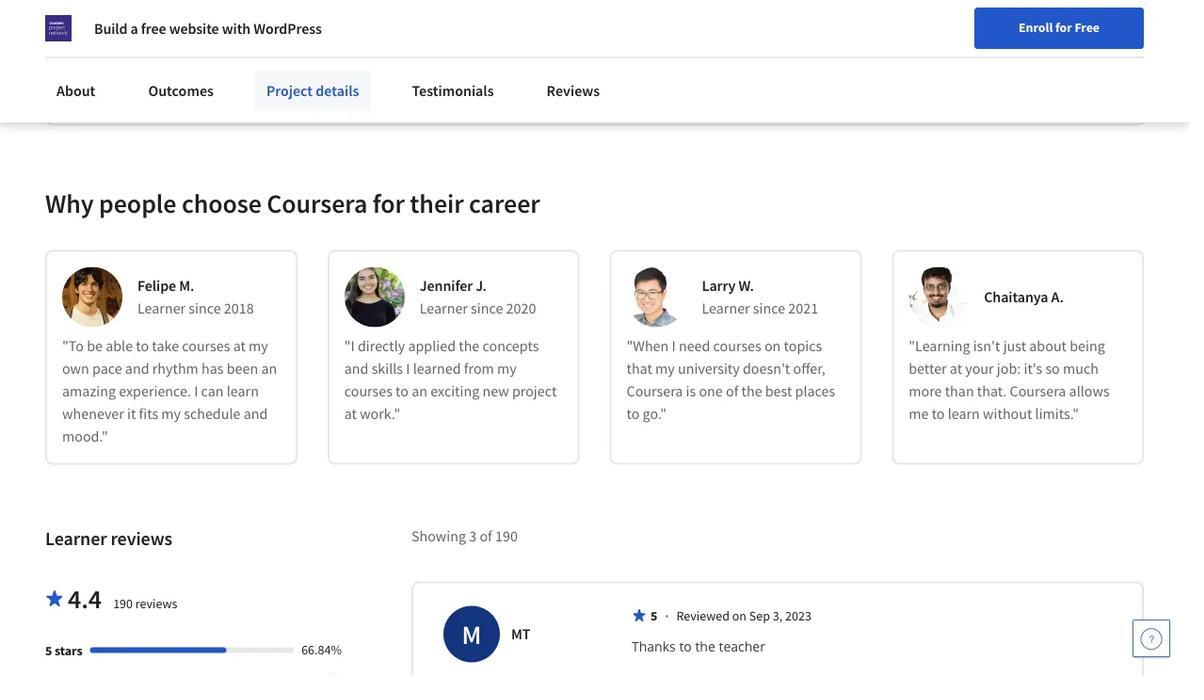Task type: describe. For each thing, give the bounding box(es) containing it.
so
[[1046, 359, 1061, 378]]

wordpress
[[254, 19, 322, 38]]

w.
[[739, 276, 755, 295]]

amazing
[[62, 382, 116, 401]]

on inside available only on desktop this guided project is designed for laptops or desktop computers with a reliable internet connection, not mobile devices.
[[207, 28, 224, 47]]

university
[[678, 359, 740, 378]]

"when i need courses on topics that my university doesn't offer, coursera is one of the best places to go."
[[627, 337, 836, 423]]

2021
[[789, 299, 819, 318]]

1 horizontal spatial on
[[733, 607, 747, 624]]

can
[[201, 382, 224, 401]]

2020
[[507, 299, 536, 318]]

devices.
[[368, 73, 418, 92]]

coursera inside "when i need courses on topics that my university doesn't offer, coursera is one of the best places to go."
[[627, 382, 683, 401]]

to inside "to be able to take courses at my own pace and rhythm has been an amazing experience. i can learn whenever it fits my schedule and mood."
[[136, 337, 149, 356]]

the inside "when i need courses on topics that my university doesn't offer, coursera is one of the best places to go."
[[742, 382, 763, 401]]

new
[[483, 382, 509, 401]]

computers
[[455, 50, 523, 69]]

with inside available only on desktop this guided project is designed for laptops or desktop computers with a reliable internet connection, not mobile devices.
[[526, 50, 554, 69]]

m.
[[179, 276, 194, 295]]

to inside "learning isn't just about being better at your job: it's so much more than that. coursera allows me to learn without limits."
[[932, 405, 945, 423]]

allows
[[1070, 382, 1110, 401]]

coursera inside "learning isn't just about being better at your job: it's so much more than that. coursera allows me to learn without limits."
[[1010, 382, 1067, 401]]

guided
[[144, 50, 190, 69]]

enroll for free
[[1019, 19, 1100, 36]]

since for w.
[[754, 299, 786, 318]]

"when
[[627, 337, 669, 356]]

that
[[627, 359, 653, 378]]

3
[[469, 527, 477, 546]]

at for better
[[951, 359, 963, 378]]

free
[[1075, 19, 1100, 36]]

doesn't
[[743, 359, 791, 378]]

i inside '"i directly applied the concepts and skills i learned from my courses to an exciting new project at work."'
[[406, 359, 410, 378]]

courses inside "when i need courses on topics that my university doesn't offer, coursera is one of the best places to go."
[[714, 337, 762, 356]]

"i directly applied the concepts and skills i learned from my courses to an exciting new project at work."
[[345, 337, 557, 423]]

1 horizontal spatial and
[[244, 405, 268, 423]]

courses inside "to be able to take courses at my own pace and rhythm has been an amazing experience. i can learn whenever it fits my schedule and mood."
[[182, 337, 230, 356]]

from
[[464, 359, 495, 378]]

why
[[45, 186, 94, 219]]

1 horizontal spatial project
[[267, 81, 313, 100]]

without
[[984, 405, 1033, 423]]

2018
[[224, 299, 254, 318]]

internet
[[165, 73, 216, 92]]

schedule
[[184, 405, 241, 423]]

reviews link
[[536, 70, 612, 111]]

it's
[[1025, 359, 1043, 378]]

not
[[296, 73, 317, 92]]

project details link
[[255, 70, 371, 111]]

4.4
[[68, 582, 102, 615]]

a inside available only on desktop this guided project is designed for laptops or desktop computers with a reliable internet connection, not mobile devices.
[[557, 50, 564, 69]]

it
[[127, 405, 136, 423]]

showing 3 of 190
[[412, 527, 518, 546]]

much
[[1064, 359, 1099, 378]]

whenever
[[62, 405, 124, 423]]

chaitanya
[[985, 288, 1049, 307]]

to right thanks
[[680, 637, 692, 655]]

work."
[[360, 405, 401, 423]]

learner for larry
[[702, 299, 751, 318]]

an inside "to be able to take courses at my own pace and rhythm has been an amazing experience. i can learn whenever it fits my schedule and mood."
[[261, 359, 277, 378]]

my inside '"i directly applied the concepts and skills i learned from my courses to an exciting new project at work."'
[[498, 359, 517, 378]]

learner reviews
[[45, 527, 172, 550]]

need
[[679, 337, 711, 356]]

more
[[909, 382, 943, 401]]

about
[[1030, 337, 1067, 356]]

directly
[[358, 337, 405, 356]]

experience.
[[119, 382, 191, 401]]

"to
[[62, 337, 84, 356]]

j.
[[476, 276, 487, 295]]

free
[[141, 19, 166, 38]]

concepts
[[483, 337, 539, 356]]

sep
[[750, 607, 771, 624]]

that.
[[978, 382, 1007, 401]]

since for m.
[[189, 299, 221, 318]]

career
[[469, 186, 540, 219]]

offer,
[[794, 359, 826, 378]]

build a free website with wordpress
[[94, 19, 322, 38]]

i inside "to be able to take courses at my own pace and rhythm has been an amazing experience. i can learn whenever it fits my schedule and mood."
[[194, 382, 198, 401]]

their
[[410, 186, 464, 219]]

0 horizontal spatial and
[[125, 359, 149, 378]]

mood."
[[62, 427, 108, 446]]

stars
[[55, 642, 82, 659]]

reviews for learner reviews
[[111, 527, 172, 550]]

5 stars
[[45, 642, 82, 659]]

0 horizontal spatial desktop
[[226, 28, 278, 47]]

about
[[57, 81, 96, 100]]

limits."
[[1036, 405, 1080, 423]]

isn't
[[974, 337, 1001, 356]]

go."
[[643, 405, 667, 423]]

"i
[[345, 337, 355, 356]]

about link
[[45, 70, 107, 111]]

reviewed on sep 3, 2023
[[677, 607, 812, 624]]

mobile
[[320, 73, 365, 92]]

why people choose coursera for their career
[[45, 186, 540, 219]]

showing
[[412, 527, 466, 546]]

chaitanya a.
[[985, 288, 1064, 307]]

one
[[699, 382, 723, 401]]

coursera image
[[15, 15, 135, 45]]

this
[[115, 50, 141, 69]]

me
[[909, 405, 929, 423]]

learn for than
[[949, 405, 981, 423]]

since for j.
[[471, 299, 503, 318]]

for inside 'button'
[[1056, 19, 1073, 36]]

website
[[169, 19, 219, 38]]

for inside available only on desktop this guided project is designed for laptops or desktop computers with a reliable internet connection, not mobile devices.
[[314, 50, 332, 69]]



Task type: vqa. For each thing, say whether or not it's contained in the screenshot.


Task type: locate. For each thing, give the bounding box(es) containing it.
at
[[233, 337, 246, 356], [951, 359, 963, 378], [345, 405, 357, 423]]

3 since from the left
[[754, 299, 786, 318]]

since down j.
[[471, 299, 503, 318]]

at inside "to be able to take courses at my own pace and rhythm has been an amazing experience. i can learn whenever it fits my schedule and mood."
[[233, 337, 246, 356]]

details
[[316, 81, 359, 100]]

0 vertical spatial project
[[193, 50, 238, 69]]

2 horizontal spatial since
[[754, 299, 786, 318]]

1 vertical spatial the
[[742, 382, 763, 401]]

1 vertical spatial 190
[[113, 595, 133, 612]]

2 since from the left
[[471, 299, 503, 318]]

1 vertical spatial at
[[951, 359, 963, 378]]

on left sep
[[733, 607, 747, 624]]

be
[[87, 337, 103, 356]]

reviews right 4.4
[[135, 595, 178, 612]]

0 horizontal spatial for
[[314, 50, 332, 69]]

1 vertical spatial learn
[[949, 405, 981, 423]]

testimonials
[[412, 81, 494, 100]]

2 horizontal spatial for
[[1056, 19, 1073, 36]]

learner inside larry w. learner since 2021
[[702, 299, 751, 318]]

an down learned
[[412, 382, 428, 401]]

since down m.
[[189, 299, 221, 318]]

i left the need
[[672, 337, 676, 356]]

an right been
[[261, 359, 277, 378]]

mt
[[512, 625, 531, 644]]

0 vertical spatial 5
[[651, 607, 658, 624]]

1 horizontal spatial is
[[686, 382, 696, 401]]

2 horizontal spatial at
[[951, 359, 963, 378]]

1 vertical spatial with
[[526, 50, 554, 69]]

0 horizontal spatial the
[[459, 337, 480, 356]]

at left work."
[[345, 405, 357, 423]]

is inside "when i need courses on topics that my university doesn't offer, coursera is one of the best places to go."
[[686, 382, 696, 401]]

than
[[946, 382, 975, 401]]

connection,
[[219, 73, 293, 92]]

my right fits
[[161, 405, 181, 423]]

coursera project network image
[[45, 15, 72, 41]]

and right schedule
[[244, 405, 268, 423]]

5 for 5 stars
[[45, 642, 52, 659]]

1 vertical spatial a
[[557, 50, 564, 69]]

being
[[1071, 337, 1106, 356]]

0 vertical spatial an
[[261, 359, 277, 378]]

learner for jennifer
[[420, 299, 468, 318]]

build
[[94, 19, 128, 38]]

to left go."
[[627, 405, 640, 423]]

and down "i
[[345, 359, 369, 378]]

an inside '"i directly applied the concepts and skills i learned from my courses to an exciting new project at work."'
[[412, 382, 428, 401]]

0 horizontal spatial on
[[207, 28, 224, 47]]

1 since from the left
[[189, 299, 221, 318]]

2 vertical spatial the
[[696, 637, 716, 655]]

learn down been
[[227, 382, 259, 401]]

0 horizontal spatial courses
[[182, 337, 230, 356]]

at inside '"i directly applied the concepts and skills i learned from my courses to an exciting new project at work."'
[[345, 405, 357, 423]]

laptops
[[335, 50, 382, 69]]

available only on desktop this guided project is designed for laptops or desktop computers with a reliable internet connection, not mobile devices.
[[115, 28, 564, 92]]

is up connection,
[[241, 50, 251, 69]]

has
[[202, 359, 224, 378]]

since inside jennifer j. learner since 2020
[[471, 299, 503, 318]]

1 vertical spatial i
[[406, 359, 410, 378]]

applied
[[408, 337, 456, 356]]

help center image
[[1141, 627, 1164, 650]]

5 for 5
[[651, 607, 658, 624]]

i left 'can'
[[194, 382, 198, 401]]

and
[[125, 359, 149, 378], [345, 359, 369, 378], [244, 405, 268, 423]]

and up experience.
[[125, 359, 149, 378]]

0 horizontal spatial is
[[241, 50, 251, 69]]

and inside '"i directly applied the concepts and skills i learned from my courses to an exciting new project at work."'
[[345, 359, 369, 378]]

"learning isn't just about being better at your job: it's so much more than that. coursera allows me to learn without limits."
[[909, 337, 1110, 423]]

1 horizontal spatial an
[[412, 382, 428, 401]]

2023
[[786, 607, 812, 624]]

of
[[726, 382, 739, 401], [480, 527, 493, 546]]

190 right 4.4
[[113, 595, 133, 612]]

0 horizontal spatial at
[[233, 337, 246, 356]]

of right 3
[[480, 527, 493, 546]]

my up been
[[249, 337, 268, 356]]

0 horizontal spatial 5
[[45, 642, 52, 659]]

0 horizontal spatial coursera
[[267, 186, 368, 219]]

courses up has
[[182, 337, 230, 356]]

designed
[[254, 50, 311, 69]]

1 vertical spatial project
[[267, 81, 313, 100]]

learner for felipe
[[138, 299, 186, 318]]

felipe m. learner since 2018
[[138, 276, 254, 318]]

for up not
[[314, 50, 332, 69]]

available
[[115, 28, 173, 47]]

on up doesn't
[[765, 337, 781, 356]]

to left take
[[136, 337, 149, 356]]

0 vertical spatial 190
[[496, 527, 518, 546]]

is left one
[[686, 382, 696, 401]]

i right skills at the left bottom of the page
[[406, 359, 410, 378]]

to inside "when i need courses on topics that my university doesn't offer, coursera is one of the best places to go."
[[627, 405, 640, 423]]

0 horizontal spatial i
[[194, 382, 198, 401]]

0 horizontal spatial with
[[222, 19, 251, 38]]

reviews up 190 reviews
[[111, 527, 172, 550]]

since inside larry w. learner since 2021
[[754, 299, 786, 318]]

to right me
[[932, 405, 945, 423]]

enroll for free button
[[975, 8, 1145, 49]]

best
[[766, 382, 793, 401]]

rhythm
[[152, 359, 199, 378]]

a up reviews link
[[557, 50, 564, 69]]

190 right 3
[[496, 527, 518, 546]]

is
[[241, 50, 251, 69], [686, 382, 696, 401]]

1 horizontal spatial coursera
[[627, 382, 683, 401]]

learner
[[138, 299, 186, 318], [420, 299, 468, 318], [702, 299, 751, 318], [45, 527, 107, 550]]

on
[[207, 28, 224, 47], [765, 337, 781, 356], [733, 607, 747, 624]]

1 horizontal spatial of
[[726, 382, 739, 401]]

at for courses
[[233, 337, 246, 356]]

0 vertical spatial of
[[726, 382, 739, 401]]

2 vertical spatial for
[[373, 186, 405, 219]]

just
[[1004, 337, 1027, 356]]

at up been
[[233, 337, 246, 356]]

2 horizontal spatial the
[[742, 382, 763, 401]]

0 vertical spatial is
[[241, 50, 251, 69]]

project inside available only on desktop this guided project is designed for laptops or desktop computers with a reliable internet connection, not mobile devices.
[[193, 50, 238, 69]]

0 vertical spatial learn
[[227, 382, 259, 401]]

with
[[222, 19, 251, 38], [526, 50, 554, 69]]

courses up work."
[[345, 382, 393, 401]]

a left free
[[131, 19, 138, 38]]

of inside "when i need courses on topics that my university doesn't offer, coursera is one of the best places to go."
[[726, 382, 739, 401]]

with right website
[[222, 19, 251, 38]]

0 horizontal spatial learn
[[227, 382, 259, 401]]

1 vertical spatial of
[[480, 527, 493, 546]]

i
[[672, 337, 676, 356], [406, 359, 410, 378], [194, 382, 198, 401]]

reviews for 190 reviews
[[135, 595, 178, 612]]

to inside '"i directly applied the concepts and skills i learned from my courses to an exciting new project at work."'
[[396, 382, 409, 401]]

1 horizontal spatial i
[[406, 359, 410, 378]]

of right one
[[726, 382, 739, 401]]

for
[[1056, 19, 1073, 36], [314, 50, 332, 69], [373, 186, 405, 219]]

1 horizontal spatial at
[[345, 405, 357, 423]]

pace
[[92, 359, 122, 378]]

the left best
[[742, 382, 763, 401]]

for left their
[[373, 186, 405, 219]]

since down "w."
[[754, 299, 786, 318]]

"to be able to take courses at my own pace and rhythm has been an amazing experience. i can learn whenever it fits my schedule and mood."
[[62, 337, 277, 446]]

2 horizontal spatial courses
[[714, 337, 762, 356]]

project
[[193, 50, 238, 69], [267, 81, 313, 100]]

1 vertical spatial on
[[765, 337, 781, 356]]

outcomes link
[[137, 70, 225, 111]]

my inside "when i need courses on topics that my university doesn't offer, coursera is one of the best places to go."
[[656, 359, 675, 378]]

1 horizontal spatial with
[[526, 50, 554, 69]]

1 horizontal spatial desktop
[[402, 50, 452, 69]]

desktop right or
[[402, 50, 452, 69]]

my down concepts
[[498, 359, 517, 378]]

2 vertical spatial i
[[194, 382, 198, 401]]

project
[[512, 382, 557, 401]]

2 horizontal spatial i
[[672, 337, 676, 356]]

since inside "felipe m. learner since 2018"
[[189, 299, 221, 318]]

5 left stars
[[45, 642, 52, 659]]

1 horizontal spatial for
[[373, 186, 405, 219]]

to down skills at the left bottom of the page
[[396, 382, 409, 401]]

thanks to the teacher
[[632, 637, 766, 655]]

0 vertical spatial i
[[672, 337, 676, 356]]

0 vertical spatial on
[[207, 28, 224, 47]]

0 vertical spatial with
[[222, 19, 251, 38]]

m
[[462, 618, 482, 651]]

0 horizontal spatial a
[[131, 19, 138, 38]]

is inside available only on desktop this guided project is designed for laptops or desktop computers with a reliable internet connection, not mobile devices.
[[241, 50, 251, 69]]

larry w. learner since 2021
[[702, 276, 819, 318]]

learner down felipe
[[138, 299, 186, 318]]

with up reviews link
[[526, 50, 554, 69]]

learner inside "felipe m. learner since 2018"
[[138, 299, 186, 318]]

0 horizontal spatial 190
[[113, 595, 133, 612]]

1 vertical spatial is
[[686, 382, 696, 401]]

1 horizontal spatial 5
[[651, 607, 658, 624]]

own
[[62, 359, 89, 378]]

outcomes
[[148, 81, 214, 100]]

places
[[796, 382, 836, 401]]

my right that
[[656, 359, 675, 378]]

on right only
[[207, 28, 224, 47]]

courses up university
[[714, 337, 762, 356]]

learn inside "learning isn't just about being better at your job: it's so much more than that. coursera allows me to learn without limits."
[[949, 405, 981, 423]]

a.
[[1052, 288, 1064, 307]]

show notifications image
[[1005, 24, 1027, 46]]

only
[[176, 28, 204, 47]]

5 up thanks
[[651, 607, 658, 624]]

1 vertical spatial reviews
[[135, 595, 178, 612]]

2 vertical spatial on
[[733, 607, 747, 624]]

at up than
[[951, 359, 963, 378]]

reviews
[[111, 527, 172, 550], [135, 595, 178, 612]]

since
[[189, 299, 221, 318], [471, 299, 503, 318], [754, 299, 786, 318]]

the inside '"i directly applied the concepts and skills i learned from my courses to an exciting new project at work."'
[[459, 337, 480, 356]]

jennifer
[[420, 276, 473, 295]]

topics
[[784, 337, 823, 356]]

1 horizontal spatial 190
[[496, 527, 518, 546]]

0 vertical spatial the
[[459, 337, 480, 356]]

learner down larry at top
[[702, 299, 751, 318]]

1 horizontal spatial courses
[[345, 382, 393, 401]]

learn down than
[[949, 405, 981, 423]]

2 horizontal spatial on
[[765, 337, 781, 356]]

1 vertical spatial for
[[314, 50, 332, 69]]

choose
[[182, 186, 262, 219]]

courses inside '"i directly applied the concepts and skills i learned from my courses to an exciting new project at work."'
[[345, 382, 393, 401]]

learn inside "to be able to take courses at my own pace and rhythm has been an amazing experience. i can learn whenever it fits my schedule and mood."
[[227, 382, 259, 401]]

skills
[[372, 359, 403, 378]]

learner up 4.4
[[45, 527, 107, 550]]

2 vertical spatial at
[[345, 405, 357, 423]]

2 horizontal spatial coursera
[[1010, 382, 1067, 401]]

learner inside jennifer j. learner since 2020
[[420, 299, 468, 318]]

2 horizontal spatial and
[[345, 359, 369, 378]]

enroll
[[1019, 19, 1054, 36]]

larry
[[702, 276, 736, 295]]

0 vertical spatial for
[[1056, 19, 1073, 36]]

take
[[152, 337, 179, 356]]

0 horizontal spatial an
[[261, 359, 277, 378]]

0 vertical spatial a
[[131, 19, 138, 38]]

fits
[[139, 405, 158, 423]]

jennifer j. learner since 2020
[[420, 276, 536, 318]]

3,
[[773, 607, 783, 624]]

learn
[[227, 382, 259, 401], [949, 405, 981, 423]]

thanks
[[632, 637, 676, 655]]

190 reviews
[[113, 595, 178, 612]]

None search field
[[253, 12, 442, 49]]

project down the designed
[[267, 81, 313, 100]]

1 vertical spatial 5
[[45, 642, 52, 659]]

for left free
[[1056, 19, 1073, 36]]

0 vertical spatial at
[[233, 337, 246, 356]]

66.84%
[[302, 641, 342, 658]]

1 horizontal spatial the
[[696, 637, 716, 655]]

the up 'from'
[[459, 337, 480, 356]]

0 vertical spatial desktop
[[226, 28, 278, 47]]

1 horizontal spatial since
[[471, 299, 503, 318]]

1 horizontal spatial a
[[557, 50, 564, 69]]

desktop up the designed
[[226, 28, 278, 47]]

your
[[966, 359, 995, 378]]

1 horizontal spatial learn
[[949, 405, 981, 423]]

1 vertical spatial desktop
[[402, 50, 452, 69]]

0 horizontal spatial project
[[193, 50, 238, 69]]

reliable
[[115, 73, 162, 92]]

1 vertical spatial an
[[412, 382, 428, 401]]

i inside "when i need courses on topics that my university doesn't offer, coursera is one of the best places to go."
[[672, 337, 676, 356]]

job:
[[998, 359, 1022, 378]]

at inside "learning isn't just about being better at your job: it's so much more than that. coursera allows me to learn without limits."
[[951, 359, 963, 378]]

on inside "when i need courses on topics that my university doesn't offer, coursera is one of the best places to go."
[[765, 337, 781, 356]]

to
[[136, 337, 149, 356], [396, 382, 409, 401], [627, 405, 640, 423], [932, 405, 945, 423], [680, 637, 692, 655]]

exciting
[[431, 382, 480, 401]]

learner down "jennifer" on the top left
[[420, 299, 468, 318]]

learn for been
[[227, 382, 259, 401]]

project down build a free website with wordpress on the left of the page
[[193, 50, 238, 69]]

0 horizontal spatial of
[[480, 527, 493, 546]]

or
[[385, 50, 399, 69]]

the down reviewed
[[696, 637, 716, 655]]

0 horizontal spatial since
[[189, 299, 221, 318]]

0 vertical spatial reviews
[[111, 527, 172, 550]]



